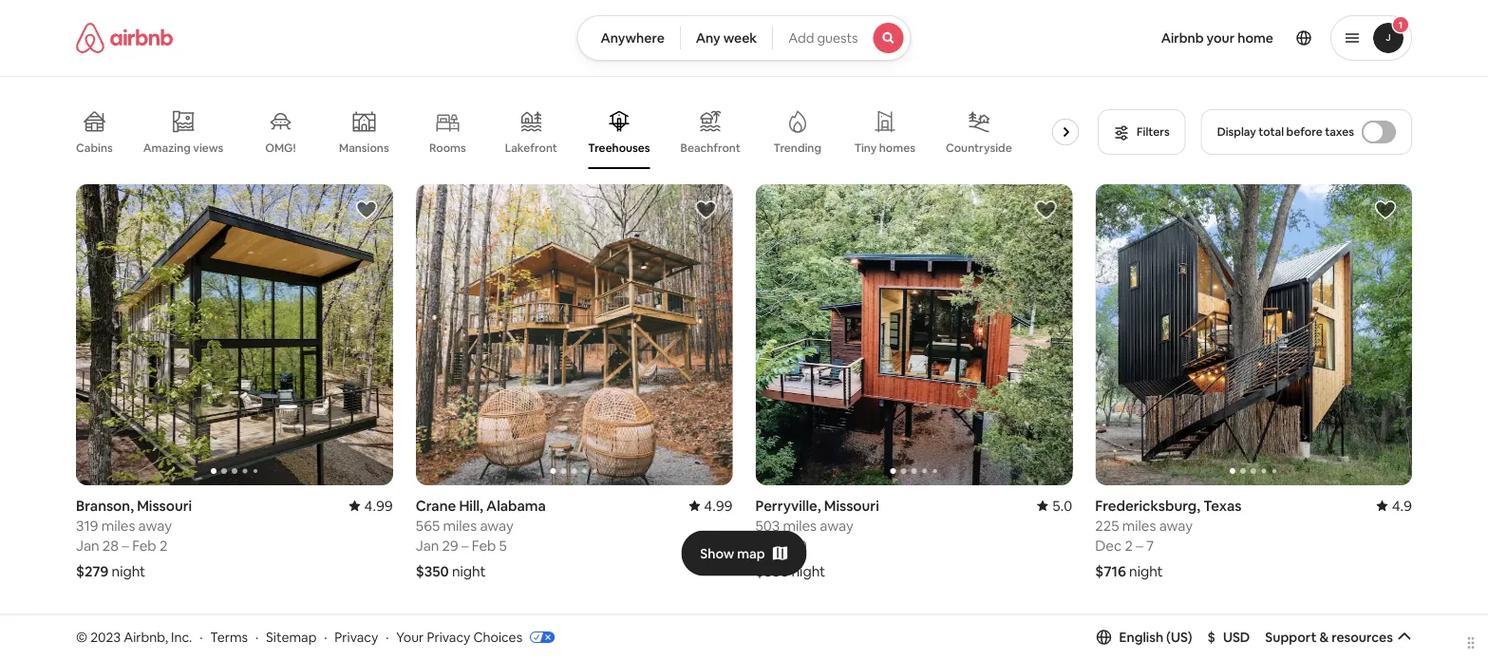 Task type: describe. For each thing, give the bounding box(es) containing it.
any
[[696, 29, 721, 47]]

(us)
[[1167, 629, 1193, 646]]

1 horizontal spatial add to wishlist: fredericksburg, texas image
[[1375, 199, 1398, 221]]

tiny homes
[[855, 141, 916, 155]]

4.99 out of 5 average rating image for branson, missouri 319 miles away jan 28 – feb 2 $279 night
[[349, 496, 393, 515]]

2 · from the left
[[256, 629, 259, 646]]

5.0
[[1053, 496, 1073, 515]]

english (us)
[[1120, 629, 1193, 646]]

319
[[76, 516, 98, 535]]

feb inside branson, missouri 319 miles away jan 28 – feb 2 $279 night
[[132, 536, 156, 555]]

– for jan
[[122, 536, 129, 555]]

jan inside crane hill, alabama 565 miles away jan 29 – feb 5 $350 night
[[416, 536, 439, 555]]

503
[[756, 516, 780, 535]]

filters button
[[1098, 109, 1186, 155]]

fredericksburg, texas 225 miles away dec 2 – 7 $716 night
[[1096, 496, 1242, 581]]

anywhere
[[601, 29, 665, 47]]

show map button
[[681, 531, 807, 576]]

28
[[102, 536, 119, 555]]

$350
[[416, 562, 449, 581]]

1 · from the left
[[200, 629, 203, 646]]

total
[[1259, 124, 1285, 139]]

airbnb your home link
[[1150, 18, 1285, 58]]

add to wishlist: fredericksburg, texas image
[[1375, 635, 1398, 658]]

crane hill, alabama 565 miles away jan 29 – feb 5 $350 night
[[416, 496, 546, 581]]

dec
[[1096, 536, 1122, 555]]

add to wishlist: branson, missouri image
[[355, 199, 378, 221]]

add guests
[[789, 29, 858, 47]]

night inside crane hill, alabama 565 miles away jan 29 – feb 5 $350 night
[[452, 562, 486, 581]]

9
[[799, 536, 807, 555]]

display total before taxes
[[1218, 124, 1355, 139]]

5
[[499, 536, 507, 555]]

homes
[[880, 141, 916, 155]]

2 privacy from the left
[[427, 629, 471, 646]]

omg!
[[265, 141, 296, 155]]

jul
[[756, 536, 774, 555]]

usd
[[1224, 629, 1251, 646]]

alabama
[[487, 496, 546, 515]]

display total before taxes button
[[1202, 109, 1413, 155]]

©
[[76, 629, 88, 646]]

lakefront
[[505, 141, 558, 155]]

show map
[[700, 545, 765, 562]]

cabins
[[76, 141, 113, 155]]

add to wishlist: perryville, missouri image
[[1035, 199, 1058, 221]]

home
[[1238, 29, 1274, 47]]

profile element
[[934, 0, 1413, 76]]

any week
[[696, 29, 757, 47]]

1 privacy from the left
[[335, 629, 378, 646]]

feb inside crane hill, alabama 565 miles away jan 29 – feb 5 $350 night
[[472, 536, 496, 555]]

countryside
[[946, 141, 1012, 155]]

miles for branson,
[[101, 516, 135, 535]]

support & resources button
[[1266, 629, 1413, 646]]

mansions
[[339, 141, 389, 155]]

branson,
[[76, 496, 134, 515]]

&
[[1320, 629, 1329, 646]]

miles inside crane hill, alabama 565 miles away jan 29 – feb 5 $350 night
[[443, 516, 477, 535]]

english
[[1120, 629, 1164, 646]]

support
[[1266, 629, 1317, 646]]

5.0 out of 5 average rating image
[[1037, 496, 1073, 515]]

show
[[700, 545, 735, 562]]

airbnb your home
[[1162, 29, 1274, 47]]

away for jul 4 – 9
[[820, 516, 854, 535]]

trending
[[774, 141, 822, 155]]

terms link
[[210, 629, 248, 646]]

your privacy choices
[[396, 629, 523, 646]]

any week button
[[680, 15, 774, 61]]

away inside crane hill, alabama 565 miles away jan 29 – feb 5 $350 night
[[480, 516, 514, 535]]

rooms
[[429, 141, 466, 155]]

565
[[416, 516, 440, 535]]

anywhere button
[[577, 15, 681, 61]]

choices
[[474, 629, 523, 646]]

– for jul
[[789, 536, 796, 555]]

privacy link
[[335, 629, 378, 646]]

2 inside branson, missouri 319 miles away jan 28 – feb 2 $279 night
[[160, 536, 168, 555]]

amazing
[[143, 140, 191, 155]]

display
[[1218, 124, 1257, 139]]

4.9
[[1393, 496, 1413, 515]]

2 inside fredericksburg, texas 225 miles away dec 2 – 7 $716 night
[[1125, 536, 1133, 555]]

missouri for 319 miles away
[[137, 496, 192, 515]]

© 2023 airbnb, inc. ·
[[76, 629, 203, 646]]



Task type: vqa. For each thing, say whether or not it's contained in the screenshot.
Show
yes



Task type: locate. For each thing, give the bounding box(es) containing it.
2 feb from the left
[[472, 536, 496, 555]]

miles up 28 at the left
[[101, 516, 135, 535]]

views
[[193, 140, 224, 155]]

night down 9
[[792, 562, 826, 581]]

jan
[[76, 536, 99, 555], [416, 536, 439, 555]]

– inside the perryville, missouri 503 miles away jul 4 – 9 $336 night
[[789, 536, 796, 555]]

hill,
[[459, 496, 484, 515]]

your
[[396, 629, 424, 646]]

away for jan 28 – feb 2
[[138, 516, 172, 535]]

miles up 9
[[783, 516, 817, 535]]

privacy
[[335, 629, 378, 646], [427, 629, 471, 646]]

group containing amazing views
[[76, 95, 1096, 169]]

fredericksburg,
[[1096, 496, 1201, 515]]

1
[[1399, 19, 1403, 31]]

4.99 up show
[[704, 496, 733, 515]]

away inside fredericksburg, texas 225 miles away dec 2 – 7 $716 night
[[1160, 516, 1193, 535]]

2 jan from the left
[[416, 536, 439, 555]]

airbnb
[[1162, 29, 1204, 47]]

feb
[[132, 536, 156, 555], [472, 536, 496, 555]]

2 miles from the left
[[443, 516, 477, 535]]

away right 319
[[138, 516, 172, 535]]

missouri
[[137, 496, 192, 515], [824, 496, 880, 515]]

4.99 out of 5 average rating image up show
[[689, 496, 733, 515]]

english (us) button
[[1097, 629, 1193, 646]]

– left 9
[[789, 536, 796, 555]]

1 horizontal spatial 4.99
[[704, 496, 733, 515]]

privacy left your
[[335, 629, 378, 646]]

None search field
[[577, 15, 912, 61]]

miles
[[101, 516, 135, 535], [443, 516, 477, 535], [783, 516, 817, 535], [1123, 516, 1157, 535]]

3 night from the left
[[792, 562, 826, 581]]

4 · from the left
[[386, 629, 389, 646]]

4.99 out of 5 average rating image for crane hill, alabama 565 miles away jan 29 – feb 5 $350 night
[[689, 496, 733, 515]]

1 miles from the left
[[101, 516, 135, 535]]

·
[[200, 629, 203, 646], [256, 629, 259, 646], [324, 629, 327, 646], [386, 629, 389, 646]]

away
[[138, 516, 172, 535], [480, 516, 514, 535], [820, 516, 854, 535], [1160, 516, 1193, 535]]

night down 29
[[452, 562, 486, 581]]

jan down 319
[[76, 536, 99, 555]]

night inside branson, missouri 319 miles away jan 28 – feb 2 $279 night
[[112, 562, 146, 581]]

add to wishlist: fredericksburg, texas image
[[1375, 199, 1398, 221], [355, 635, 378, 658]]

$716
[[1096, 562, 1127, 581]]

1 horizontal spatial 2
[[1125, 536, 1133, 555]]

29
[[442, 536, 459, 555]]

2 – from the left
[[462, 536, 469, 555]]

taxes
[[1326, 124, 1355, 139]]

2 missouri from the left
[[824, 496, 880, 515]]

add guests button
[[773, 15, 912, 61]]

support & resources
[[1266, 629, 1394, 646]]

1 horizontal spatial 4.99 out of 5 average rating image
[[689, 496, 733, 515]]

4.99 for branson, missouri 319 miles away jan 28 – feb 2 $279 night
[[364, 496, 393, 515]]

perryville, missouri 503 miles away jul 4 – 9 $336 night
[[756, 496, 880, 581]]

3 · from the left
[[324, 629, 327, 646]]

away inside the perryville, missouri 503 miles away jul 4 – 9 $336 night
[[820, 516, 854, 535]]

2 2 from the left
[[1125, 536, 1133, 555]]

1 horizontal spatial jan
[[416, 536, 439, 555]]

– right 28 at the left
[[122, 536, 129, 555]]

privacy right your
[[427, 629, 471, 646]]

2 4.99 out of 5 average rating image from the left
[[689, 496, 733, 515]]

1 4.99 from the left
[[364, 496, 393, 515]]

jan inside branson, missouri 319 miles away jan 28 – feb 2 $279 night
[[76, 536, 99, 555]]

4.99 for crane hill, alabama 565 miles away jan 29 – feb 5 $350 night
[[704, 496, 733, 515]]

0 horizontal spatial jan
[[76, 536, 99, 555]]

night down 28 at the left
[[112, 562, 146, 581]]

– left 7
[[1136, 536, 1144, 555]]

1 vertical spatial add to wishlist: fredericksburg, texas image
[[355, 635, 378, 658]]

0 horizontal spatial 2
[[160, 536, 168, 555]]

your privacy choices link
[[396, 629, 555, 647]]

treehouses
[[588, 141, 650, 155]]

1 button
[[1331, 15, 1413, 61]]

crane
[[416, 496, 456, 515]]

inc.
[[171, 629, 192, 646]]

beachfront
[[681, 141, 741, 155]]

away down perryville,
[[820, 516, 854, 535]]

1 horizontal spatial missouri
[[824, 496, 880, 515]]

0 horizontal spatial feb
[[132, 536, 156, 555]]

missouri inside the perryville, missouri 503 miles away jul 4 – 9 $336 night
[[824, 496, 880, 515]]

away down fredericksburg,
[[1160, 516, 1193, 535]]

terms · sitemap · privacy
[[210, 629, 378, 646]]

· right inc.
[[200, 629, 203, 646]]

1 night from the left
[[112, 562, 146, 581]]

· left your
[[386, 629, 389, 646]]

4.9 out of 5 average rating image
[[1377, 496, 1413, 515]]

missouri for 503 miles away
[[824, 496, 880, 515]]

· left privacy link
[[324, 629, 327, 646]]

0 horizontal spatial add to wishlist: fredericksburg, texas image
[[355, 635, 378, 658]]

airbnb,
[[124, 629, 168, 646]]

group
[[76, 95, 1096, 169], [76, 184, 393, 486], [416, 184, 733, 486], [756, 184, 1073, 486], [1096, 184, 1413, 486], [76, 620, 393, 660], [416, 620, 733, 660], [756, 620, 1073, 660], [756, 620, 1073, 660], [1096, 620, 1413, 660]]

feb right 28 at the left
[[132, 536, 156, 555]]

before
[[1287, 124, 1323, 139]]

guests
[[817, 29, 858, 47]]

4 night from the left
[[1130, 562, 1164, 581]]

2 4.99 from the left
[[704, 496, 733, 515]]

missouri right branson,
[[137, 496, 192, 515]]

· right terms link
[[256, 629, 259, 646]]

jan down 565
[[416, 536, 439, 555]]

7
[[1147, 536, 1154, 555]]

miles for fredericksburg,
[[1123, 516, 1157, 535]]

1 horizontal spatial feb
[[472, 536, 496, 555]]

1 away from the left
[[138, 516, 172, 535]]

4 miles from the left
[[1123, 516, 1157, 535]]

1 missouri from the left
[[137, 496, 192, 515]]

2 night from the left
[[452, 562, 486, 581]]

0 horizontal spatial 4.99
[[364, 496, 393, 515]]

texas
[[1204, 496, 1242, 515]]

sitemap link
[[266, 629, 317, 646]]

away inside branson, missouri 319 miles away jan 28 – feb 2 $279 night
[[138, 516, 172, 535]]

225
[[1096, 516, 1120, 535]]

4 – from the left
[[1136, 536, 1144, 555]]

3 miles from the left
[[783, 516, 817, 535]]

miles down fredericksburg,
[[1123, 516, 1157, 535]]

miles for perryville,
[[783, 516, 817, 535]]

3 away from the left
[[820, 516, 854, 535]]

4.99
[[364, 496, 393, 515], [704, 496, 733, 515]]

0 horizontal spatial 4.99 out of 5 average rating image
[[349, 496, 393, 515]]

night
[[112, 562, 146, 581], [452, 562, 486, 581], [792, 562, 826, 581], [1130, 562, 1164, 581]]

branson, missouri 319 miles away jan 28 – feb 2 $279 night
[[76, 496, 192, 581]]

2 right 28 at the left
[[160, 536, 168, 555]]

2
[[160, 536, 168, 555], [1125, 536, 1133, 555]]

4.99 left crane on the left bottom of the page
[[364, 496, 393, 515]]

$279
[[76, 562, 109, 581]]

away up 5
[[480, 516, 514, 535]]

none search field containing anywhere
[[577, 15, 912, 61]]

– inside branson, missouri 319 miles away jan 28 – feb 2 $279 night
[[122, 536, 129, 555]]

add
[[789, 29, 815, 47]]

your
[[1207, 29, 1235, 47]]

–
[[122, 536, 129, 555], [462, 536, 469, 555], [789, 536, 796, 555], [1136, 536, 1144, 555]]

2023
[[90, 629, 121, 646]]

4 away from the left
[[1160, 516, 1193, 535]]

feb left 5
[[472, 536, 496, 555]]

0 horizontal spatial missouri
[[137, 496, 192, 515]]

2 right dec
[[1125, 536, 1133, 555]]

week
[[724, 29, 757, 47]]

miles up 29
[[443, 516, 477, 535]]

filters
[[1137, 124, 1170, 139]]

$336
[[756, 562, 789, 581]]

night down 7
[[1130, 562, 1164, 581]]

map
[[738, 545, 765, 562]]

miles inside fredericksburg, texas 225 miles away dec 2 – 7 $716 night
[[1123, 516, 1157, 535]]

amazing views
[[143, 140, 224, 155]]

– right 29
[[462, 536, 469, 555]]

miles inside the perryville, missouri 503 miles away jul 4 – 9 $336 night
[[783, 516, 817, 535]]

perryville,
[[756, 496, 821, 515]]

0 horizontal spatial privacy
[[335, 629, 378, 646]]

4.99 out of 5 average rating image left crane on the left bottom of the page
[[349, 496, 393, 515]]

1 – from the left
[[122, 536, 129, 555]]

$
[[1208, 629, 1216, 646]]

missouri inside branson, missouri 319 miles away jan 28 – feb 2 $279 night
[[137, 496, 192, 515]]

4
[[778, 536, 786, 555]]

– inside fredericksburg, texas 225 miles away dec 2 – 7 $716 night
[[1136, 536, 1144, 555]]

domes
[[1050, 141, 1089, 155]]

missouri right perryville,
[[824, 496, 880, 515]]

miles inside branson, missouri 319 miles away jan 28 – feb 2 $279 night
[[101, 516, 135, 535]]

$ usd
[[1208, 629, 1251, 646]]

3 – from the left
[[789, 536, 796, 555]]

1 feb from the left
[[132, 536, 156, 555]]

4.99 out of 5 average rating image
[[349, 496, 393, 515], [689, 496, 733, 515]]

– for dec
[[1136, 536, 1144, 555]]

terms
[[210, 629, 248, 646]]

night inside the perryville, missouri 503 miles away jul 4 – 9 $336 night
[[792, 562, 826, 581]]

0 vertical spatial add to wishlist: fredericksburg, texas image
[[1375, 199, 1398, 221]]

– inside crane hill, alabama 565 miles away jan 29 – feb 5 $350 night
[[462, 536, 469, 555]]

1 horizontal spatial privacy
[[427, 629, 471, 646]]

sitemap
[[266, 629, 317, 646]]

add to wishlist: crane hill, alabama image
[[695, 199, 718, 221]]

tiny
[[855, 141, 877, 155]]

away for dec 2 – 7
[[1160, 516, 1193, 535]]

2 away from the left
[[480, 516, 514, 535]]

night inside fredericksburg, texas 225 miles away dec 2 – 7 $716 night
[[1130, 562, 1164, 581]]

1 2 from the left
[[160, 536, 168, 555]]

1 4.99 out of 5 average rating image from the left
[[349, 496, 393, 515]]

resources
[[1332, 629, 1394, 646]]

1 jan from the left
[[76, 536, 99, 555]]



